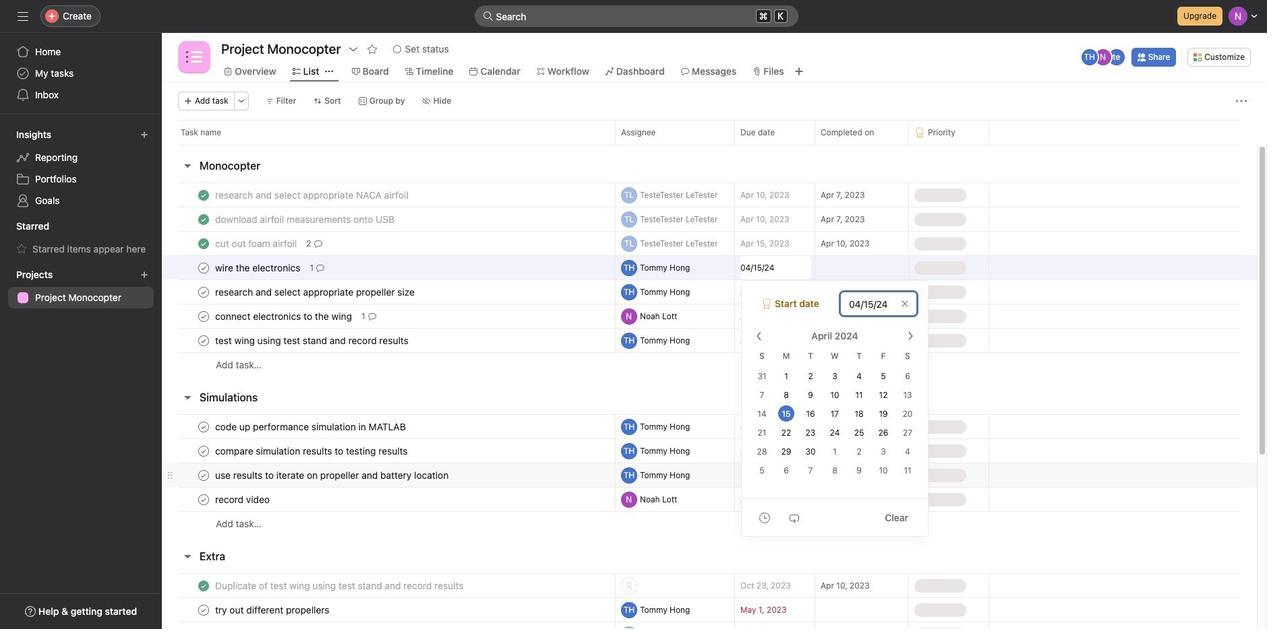 Task type: locate. For each thing, give the bounding box(es) containing it.
5 mark complete image from the top
[[196, 492, 212, 508]]

mark complete image
[[196, 260, 212, 276], [196, 284, 212, 300], [196, 333, 212, 349], [196, 603, 212, 619]]

header extra tree grid
[[162, 574, 1257, 630]]

collapse task list for this group image for completed option inside duplicate of test wing using test stand and record results cell
[[182, 552, 193, 562]]

2 completed image from the top
[[196, 211, 212, 228]]

task name text field for cut out foam airfoil cell
[[212, 237, 301, 251]]

mark complete image inside "research and select appropriate propeller size" cell
[[196, 284, 212, 300]]

1 comment image
[[368, 313, 376, 321]]

task name text field inside connect electronics to the wing cell
[[212, 310, 356, 323]]

mark complete image inside use results to iterate on propeller and battery location cell
[[196, 468, 212, 484]]

None text field
[[740, 256, 811, 280]]

3 completed image from the top
[[196, 236, 212, 252]]

task name text field for completed option within download airfoil measurements onto usb cell
[[212, 213, 399, 226]]

Task name text field
[[212, 237, 301, 251], [212, 261, 304, 275], [212, 286, 419, 299], [212, 310, 356, 323], [212, 580, 468, 593], [212, 604, 334, 617]]

move tasks between sections image
[[575, 264, 583, 272]]

mark complete checkbox inside the wire the electronics cell
[[196, 260, 212, 276]]

0 vertical spatial completed checkbox
[[196, 187, 212, 203]]

task name text field inside cut out foam airfoil cell
[[212, 237, 301, 251]]

mark complete checkbox for compare simulation results to testing results cell
[[196, 443, 212, 460]]

3 mark complete image from the top
[[196, 333, 212, 349]]

3 mark complete checkbox from the top
[[196, 419, 212, 435]]

task name text field inside record video cell
[[212, 493, 274, 507]]

1 collapse task list for this group image from the top
[[182, 160, 193, 171]]

task name text field for mark complete option inside use results to iterate on propeller and battery location cell
[[212, 469, 453, 483]]

4 mark complete checkbox from the top
[[196, 468, 212, 484]]

use results to iterate on propeller and battery location cell
[[162, 463, 615, 488]]

projects element
[[0, 263, 162, 312]]

row
[[162, 120, 1267, 145], [178, 144, 1241, 146], [162, 183, 1257, 208], [162, 207, 1257, 232], [162, 231, 1257, 256], [162, 256, 1257, 281], [162, 280, 1257, 305], [162, 304, 1257, 329], [162, 328, 1257, 353], [162, 353, 1257, 378], [162, 415, 1257, 440], [162, 439, 1257, 464], [162, 463, 1257, 488], [162, 488, 1257, 513], [162, 512, 1257, 537], [162, 574, 1257, 599], [162, 598, 1257, 623], [162, 622, 1257, 630]]

completed image inside cut out foam airfoil cell
[[196, 236, 212, 252]]

Due date text field
[[840, 292, 917, 316]]

task name text field inside 'research and select appropriate naca airfoil' cell
[[212, 188, 412, 202]]

task name text field for mark complete option inside compare simulation results to testing results cell
[[212, 445, 412, 458]]

1 vertical spatial completed checkbox
[[196, 236, 212, 252]]

4 mark complete image from the top
[[196, 603, 212, 619]]

task name text field inside download airfoil measurements onto usb cell
[[212, 213, 399, 226]]

1 task name text field from the top
[[212, 188, 412, 202]]

3 collapse task list for this group image from the top
[[182, 552, 193, 562]]

0 vertical spatial completed checkbox
[[196, 211, 212, 228]]

6 task name text field from the top
[[212, 469, 453, 483]]

more actions image
[[1236, 96, 1247, 107]]

3 mark complete image from the top
[[196, 443, 212, 460]]

cell
[[734, 622, 815, 630]]

completed checkbox inside 'research and select appropriate naca airfoil' cell
[[196, 187, 212, 203]]

collapse task list for this group image for completed checkbox within 'research and select appropriate naca airfoil' cell
[[182, 160, 193, 171]]

hide sidebar image
[[18, 11, 28, 22]]

4 mark complete checkbox from the top
[[196, 492, 212, 508]]

compare simulation results to testing results cell
[[162, 439, 615, 464]]

previous month image
[[754, 331, 765, 342]]

mark complete image inside compare simulation results to testing results cell
[[196, 443, 212, 460]]

add tab image
[[794, 66, 804, 77]]

tab actions image
[[325, 67, 333, 76]]

task name text field inside test wing using test stand and record results cell
[[212, 334, 413, 348]]

completed image for task name text box within the 'research and select appropriate naca airfoil' cell
[[196, 187, 212, 203]]

task name text field for "research and select appropriate propeller size" cell
[[212, 286, 419, 299]]

download airfoil measurements onto usb cell
[[162, 207, 615, 232]]

completed checkbox inside duplicate of test wing using test stand and record results cell
[[196, 578, 212, 594]]

1 mark complete checkbox from the top
[[196, 260, 212, 276]]

4 mark complete image from the top
[[196, 468, 212, 484]]

completed checkbox inside cut out foam airfoil cell
[[196, 236, 212, 252]]

1 task name text field from the top
[[212, 237, 301, 251]]

mark complete checkbox inside record video cell
[[196, 492, 212, 508]]

task name text field inside "research and select appropriate propeller size" cell
[[212, 286, 419, 299]]

collapse task list for this group image for mark complete checkbox inside the code up performance simulation in matlab cell
[[182, 392, 193, 403]]

1 comment image
[[316, 264, 324, 272]]

mark complete checkbox inside test wing using test stand and record results cell
[[196, 333, 212, 349]]

mark complete checkbox inside compare simulation results to testing results cell
[[196, 443, 212, 460]]

1 vertical spatial collapse task list for this group image
[[182, 392, 193, 403]]

collapse task list for this group image
[[182, 160, 193, 171], [182, 392, 193, 403], [182, 552, 193, 562]]

completed image
[[196, 187, 212, 203], [196, 211, 212, 228], [196, 236, 212, 252]]

2 task name text field from the top
[[212, 213, 399, 226]]

mark complete image for "try out different propellers" cell
[[196, 603, 212, 619]]

5 mark complete checkbox from the top
[[196, 603, 212, 619]]

completed image inside download airfoil measurements onto usb cell
[[196, 211, 212, 228]]

Mark complete checkbox
[[196, 284, 212, 300], [196, 309, 212, 325], [196, 419, 212, 435], [196, 492, 212, 508], [196, 603, 212, 619]]

7 task name text field from the top
[[212, 493, 274, 507]]

2 vertical spatial completed image
[[196, 236, 212, 252]]

2 task name text field from the top
[[212, 261, 304, 275]]

2 mark complete image from the top
[[196, 284, 212, 300]]

details image
[[599, 264, 607, 272]]

mark complete checkbox inside "try out different propellers" cell
[[196, 603, 212, 619]]

mark complete checkbox for connect electronics to the wing cell
[[196, 309, 212, 325]]

Mark complete checkbox
[[196, 260, 212, 276], [196, 333, 212, 349], [196, 443, 212, 460], [196, 468, 212, 484]]

task name text field inside duplicate of test wing using test stand and record results cell
[[212, 580, 468, 593]]

task name text field inside use results to iterate on propeller and battery location cell
[[212, 469, 453, 483]]

6 task name text field from the top
[[212, 604, 334, 617]]

1 completed checkbox from the top
[[196, 211, 212, 228]]

mark complete checkbox for "research and select appropriate propeller size" cell
[[196, 284, 212, 300]]

0 vertical spatial completed image
[[196, 187, 212, 203]]

2 mark complete checkbox from the top
[[196, 309, 212, 325]]

Completed checkbox
[[196, 211, 212, 228], [196, 578, 212, 594]]

1 mark complete image from the top
[[196, 260, 212, 276]]

none text field inside header monocopter tree grid
[[740, 256, 811, 280]]

cut out foam airfoil cell
[[162, 231, 615, 256]]

completed image inside 'research and select appropriate naca airfoil' cell
[[196, 187, 212, 203]]

3 mark complete checkbox from the top
[[196, 443, 212, 460]]

5 task name text field from the top
[[212, 580, 468, 593]]

2 mark complete image from the top
[[196, 419, 212, 435]]

add to starred image
[[367, 44, 377, 55]]

more actions image
[[237, 97, 245, 105]]

wire the electronics cell
[[162, 256, 615, 281]]

None field
[[474, 5, 798, 27]]

code up performance simulation in matlab cell
[[162, 415, 615, 440]]

duplicate of test wing using test stand and record results cell
[[162, 574, 615, 599]]

task name text field inside compare simulation results to testing results cell
[[212, 445, 412, 458]]

1 completed image from the top
[[196, 187, 212, 203]]

mark complete checkbox inside use results to iterate on propeller and battery location cell
[[196, 468, 212, 484]]

3 task name text field from the top
[[212, 334, 413, 348]]

task name text field inside the wire the electronics cell
[[212, 261, 304, 275]]

2 comments image
[[314, 240, 322, 248]]

2 completed checkbox from the top
[[196, 578, 212, 594]]

2 mark complete checkbox from the top
[[196, 333, 212, 349]]

0 vertical spatial collapse task list for this group image
[[182, 160, 193, 171]]

task name text field inside code up performance simulation in matlab cell
[[212, 420, 410, 434]]

new project or portfolio image
[[140, 271, 148, 279]]

mark complete image
[[196, 309, 212, 325], [196, 419, 212, 435], [196, 443, 212, 460], [196, 468, 212, 484], [196, 492, 212, 508]]

task name text field for "try out different propellers" cell
[[212, 604, 334, 617]]

Completed checkbox
[[196, 187, 212, 203], [196, 236, 212, 252]]

5 task name text field from the top
[[212, 445, 412, 458]]

mark complete image inside code up performance simulation in matlab cell
[[196, 419, 212, 435]]

2 vertical spatial collapse task list for this group image
[[182, 552, 193, 562]]

2 completed checkbox from the top
[[196, 236, 212, 252]]

mark complete image for record video cell
[[196, 492, 212, 508]]

Task name text field
[[212, 188, 412, 202], [212, 213, 399, 226], [212, 334, 413, 348], [212, 420, 410, 434], [212, 445, 412, 458], [212, 469, 453, 483], [212, 493, 274, 507]]

task name text field for mark complete option within the test wing using test stand and record results cell
[[212, 334, 413, 348]]

1 vertical spatial completed image
[[196, 211, 212, 228]]

mark complete image inside test wing using test stand and record results cell
[[196, 333, 212, 349]]

1 mark complete image from the top
[[196, 309, 212, 325]]

task name text field for completed checkbox within 'research and select appropriate naca airfoil' cell
[[212, 188, 412, 202]]

header monocopter tree grid
[[162, 183, 1257, 378]]

mark complete image inside record video cell
[[196, 492, 212, 508]]

mark complete image inside "try out different propellers" cell
[[196, 603, 212, 619]]

4 task name text field from the top
[[212, 310, 356, 323]]

research and select appropriate naca airfoil cell
[[162, 183, 615, 208]]

mark complete checkbox inside connect electronics to the wing cell
[[196, 309, 212, 325]]

1 vertical spatial completed checkbox
[[196, 578, 212, 594]]

global element
[[0, 33, 162, 114]]

task name text field inside "try out different propellers" cell
[[212, 604, 334, 617]]

mark complete checkbox inside "research and select appropriate propeller size" cell
[[196, 284, 212, 300]]

4 task name text field from the top
[[212, 420, 410, 434]]

completed checkbox inside download airfoil measurements onto usb cell
[[196, 211, 212, 228]]

1 mark complete checkbox from the top
[[196, 284, 212, 300]]

1 completed checkbox from the top
[[196, 187, 212, 203]]

mark complete checkbox inside code up performance simulation in matlab cell
[[196, 419, 212, 435]]

3 task name text field from the top
[[212, 286, 419, 299]]

2 collapse task list for this group image from the top
[[182, 392, 193, 403]]



Task type: vqa. For each thing, say whether or not it's contained in the screenshot.
3rd Completed image from the top
yes



Task type: describe. For each thing, give the bounding box(es) containing it.
Search tasks, projects, and more text field
[[474, 5, 798, 27]]

completed image
[[196, 578, 212, 594]]

header simulations tree grid
[[162, 415, 1257, 537]]

mark complete checkbox for the wire the electronics cell
[[196, 260, 212, 276]]

mark complete checkbox for test wing using test stand and record results cell
[[196, 333, 212, 349]]

task name text field for duplicate of test wing using test stand and record results cell
[[212, 580, 468, 593]]

prominent image
[[483, 11, 493, 22]]

completed checkbox for cut out foam airfoil cell
[[196, 236, 212, 252]]

completion date for wire the electronics cell
[[815, 256, 909, 281]]

insights element
[[0, 123, 162, 214]]

research and select appropriate propeller size cell
[[162, 280, 615, 305]]

connect electronics to the wing cell
[[162, 304, 615, 329]]

completed checkbox for 'research and select appropriate naca airfoil' cell at left
[[196, 187, 212, 203]]

test wing using test stand and record results cell
[[162, 328, 615, 353]]

mark complete checkbox for record video cell
[[196, 492, 212, 508]]

mark complete checkbox for "try out different propellers" cell
[[196, 603, 212, 619]]

clear due date image
[[901, 300, 909, 308]]

try out different propellers cell
[[162, 598, 615, 623]]

mark complete image for connect electronics to the wing cell
[[196, 309, 212, 325]]

use different materials for wing (balsa wood?) cell
[[162, 622, 615, 630]]

next month image
[[905, 331, 916, 342]]

task name text field for mark complete checkbox within record video cell
[[212, 493, 274, 507]]

completed checkbox for duplicate of test wing using test stand and record results cell
[[196, 578, 212, 594]]

completion date for try out different propellers cell
[[815, 598, 909, 623]]

new insights image
[[140, 131, 148, 139]]

task name text field for mark complete checkbox inside the code up performance simulation in matlab cell
[[212, 420, 410, 434]]

completed image for task name text box in download airfoil measurements onto usb cell
[[196, 211, 212, 228]]

mark complete image for the wire the electronics cell
[[196, 260, 212, 276]]

show options image
[[348, 44, 359, 55]]

task name text field for the wire the electronics cell
[[212, 261, 304, 275]]

mark complete image for compare simulation results to testing results cell
[[196, 443, 212, 460]]

add time image
[[759, 513, 770, 524]]

starred element
[[0, 214, 162, 263]]

completion date for research and select appropriate propeller size cell
[[815, 280, 909, 305]]

completed checkbox for download airfoil measurements onto usb cell
[[196, 211, 212, 228]]

list image
[[186, 49, 202, 65]]

task name text field for connect electronics to the wing cell
[[212, 310, 356, 323]]

mark complete image for use results to iterate on propeller and battery location cell
[[196, 468, 212, 484]]

mark complete image for code up performance simulation in matlab cell
[[196, 419, 212, 435]]

mark complete image for "research and select appropriate propeller size" cell
[[196, 284, 212, 300]]

record video cell
[[162, 488, 615, 513]]

mark complete checkbox for use results to iterate on propeller and battery location cell
[[196, 468, 212, 484]]

set to repeat image
[[789, 513, 800, 524]]

mark complete checkbox for code up performance simulation in matlab cell
[[196, 419, 212, 435]]

completed image for task name text field in cut out foam airfoil cell
[[196, 236, 212, 252]]

mark complete image for test wing using test stand and record results cell
[[196, 333, 212, 349]]



